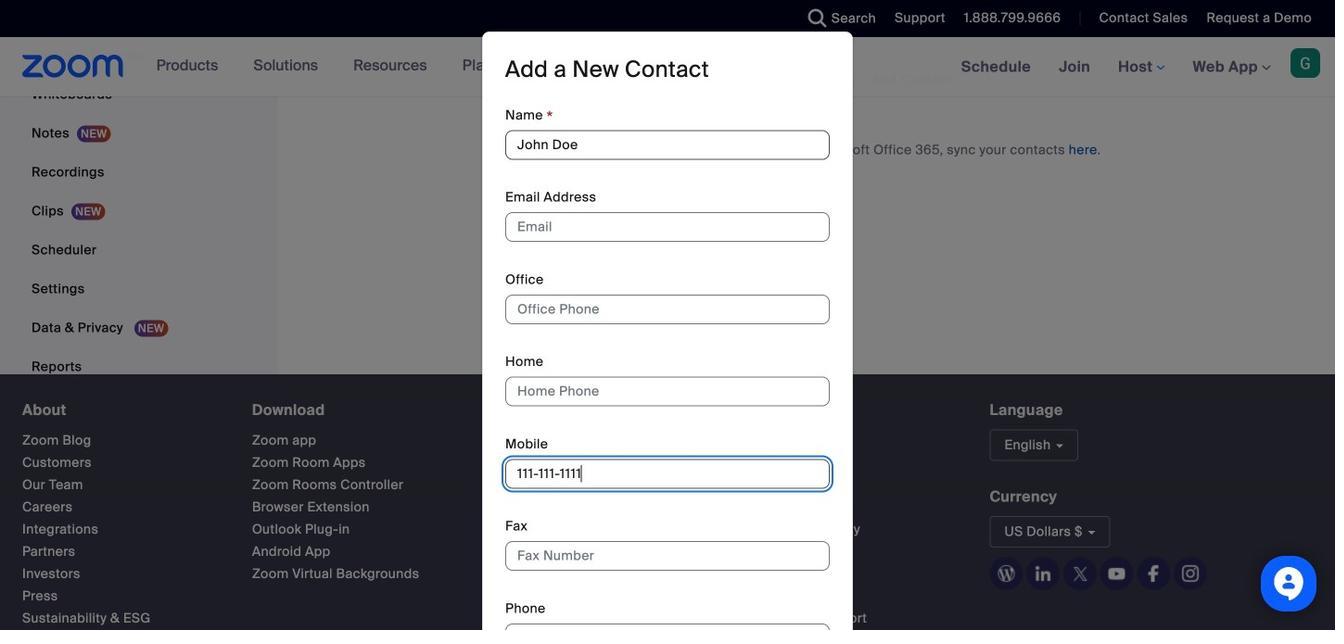 Task type: locate. For each thing, give the bounding box(es) containing it.
1 heading from the left
[[22, 402, 219, 419]]

3 heading from the left
[[506, 402, 715, 419]]

Mobile Phone text field
[[505, 459, 830, 489]]

add image
[[661, 70, 674, 89], [852, 71, 865, 88]]

Fax Number text field
[[505, 542, 830, 571]]

banner
[[0, 37, 1335, 98]]

4 heading from the left
[[748, 402, 956, 419]]

dialog
[[482, 32, 853, 631]]

heading
[[22, 402, 219, 419], [252, 402, 473, 419], [506, 402, 715, 419], [748, 402, 956, 419]]



Task type: describe. For each thing, give the bounding box(es) containing it.
2 heading from the left
[[252, 402, 473, 419]]

0 horizontal spatial add image
[[661, 70, 674, 89]]

Office Phone text field
[[505, 295, 830, 325]]

1 horizontal spatial add image
[[852, 71, 865, 88]]

First and Last Name text field
[[505, 130, 830, 160]]

personal menu menu
[[0, 0, 273, 388]]

Email text field
[[505, 213, 830, 242]]

product information navigation
[[142, 37, 585, 96]]

Home Phone text field
[[505, 377, 830, 407]]

meetings navigation
[[947, 37, 1335, 98]]



Task type: vqa. For each thing, say whether or not it's contained in the screenshot.
General Element
no



